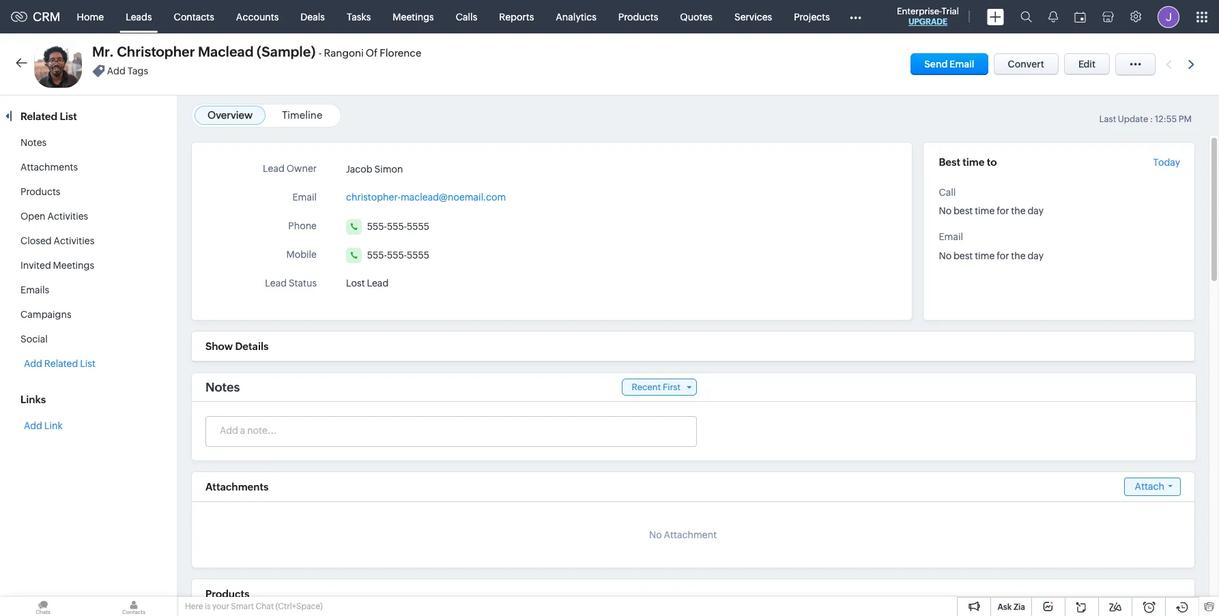 Task type: vqa. For each thing, say whether or not it's contained in the screenshot.
12:55
yes



Task type: describe. For each thing, give the bounding box(es) containing it.
services
[[735, 11, 772, 22]]

(ctrl+space)
[[276, 602, 323, 612]]

2 vertical spatial products
[[206, 589, 250, 600]]

timeline
[[282, 109, 323, 121]]

pm
[[1179, 114, 1192, 124]]

best for email
[[954, 250, 973, 261]]

crm
[[33, 10, 60, 24]]

maclead@noemail.com
[[401, 192, 506, 203]]

crm link
[[11, 10, 60, 24]]

recent first
[[632, 382, 681, 393]]

12:55
[[1155, 114, 1177, 124]]

show details
[[206, 341, 269, 352]]

today
[[1154, 157, 1181, 168]]

mr. christopher maclead (sample) - rangoni of florence
[[92, 44, 422, 59]]

activities for open activities
[[47, 211, 88, 222]]

send
[[925, 59, 948, 70]]

2 vertical spatial no
[[649, 530, 662, 541]]

accounts link
[[225, 0, 290, 33]]

2 vertical spatial email
[[939, 232, 964, 243]]

add related list
[[24, 359, 96, 369]]

rangoni
[[324, 47, 364, 59]]

phone
[[288, 221, 317, 231]]

link
[[44, 421, 63, 432]]

open activities
[[20, 211, 88, 222]]

reports
[[499, 11, 534, 22]]

closed activities link
[[20, 236, 94, 247]]

leads link
[[115, 0, 163, 33]]

0 horizontal spatial list
[[60, 111, 77, 122]]

lead for lead status
[[265, 278, 287, 289]]

lead owner
[[263, 163, 317, 174]]

convert
[[1008, 59, 1045, 70]]

chats image
[[0, 598, 86, 617]]

open activities link
[[20, 211, 88, 222]]

0 horizontal spatial notes
[[20, 137, 47, 148]]

add link
[[24, 421, 63, 432]]

tags
[[127, 66, 148, 77]]

deals link
[[290, 0, 336, 33]]

555-555-5555 for mobile
[[367, 250, 430, 261]]

deals
[[301, 11, 325, 22]]

search element
[[1013, 0, 1041, 33]]

closed
[[20, 236, 52, 247]]

services link
[[724, 0, 783, 33]]

profile image
[[1158, 6, 1180, 28]]

lead status
[[265, 278, 317, 289]]

5555 for mobile
[[407, 250, 430, 261]]

2 horizontal spatial products
[[619, 11, 658, 22]]

social
[[20, 334, 48, 345]]

attachment
[[664, 530, 717, 541]]

here is your smart chat (ctrl+space)
[[185, 602, 323, 612]]

trial
[[942, 6, 959, 16]]

day for email
[[1028, 250, 1044, 261]]

calls link
[[445, 0, 488, 33]]

email inside button
[[950, 59, 975, 70]]

related list
[[20, 111, 79, 122]]

show details link
[[206, 341, 269, 352]]

campaigns
[[20, 309, 71, 320]]

call
[[939, 187, 956, 198]]

quotes link
[[669, 0, 724, 33]]

0 vertical spatial related
[[20, 111, 57, 122]]

tasks link
[[336, 0, 382, 33]]

contacts image
[[91, 598, 177, 617]]

quotes
[[680, 11, 713, 22]]

tasks
[[347, 11, 371, 22]]

add for mr. christopher maclead (sample)
[[107, 66, 126, 77]]

open
[[20, 211, 45, 222]]

mr.
[[92, 44, 114, 59]]

notes link
[[20, 137, 47, 148]]

home link
[[66, 0, 115, 33]]

meetings inside meetings link
[[393, 11, 434, 22]]

social link
[[20, 334, 48, 345]]

jacob simon
[[346, 164, 403, 175]]

Add a note... field
[[206, 424, 696, 438]]

no for call
[[939, 206, 952, 217]]

1 vertical spatial email
[[293, 192, 317, 203]]

1 horizontal spatial list
[[80, 359, 96, 369]]

overview
[[208, 109, 253, 121]]

previous record image
[[1166, 60, 1172, 69]]

mobile
[[286, 249, 317, 260]]

meetings link
[[382, 0, 445, 33]]

last update : 12:55 pm
[[1100, 114, 1192, 124]]

last
[[1100, 114, 1117, 124]]

ask zia
[[998, 603, 1026, 613]]

reports link
[[488, 0, 545, 33]]

create menu element
[[979, 0, 1013, 33]]

1 vertical spatial products link
[[20, 186, 60, 197]]

activities for closed activities
[[54, 236, 94, 247]]

recent
[[632, 382, 661, 393]]

signals element
[[1041, 0, 1067, 33]]

enterprise-trial upgrade
[[897, 6, 959, 27]]

your
[[212, 602, 229, 612]]

attach
[[1135, 481, 1165, 492]]

add tags
[[107, 66, 148, 77]]

no best time for the day for call
[[939, 206, 1044, 217]]

best for call
[[954, 206, 973, 217]]

best time to
[[939, 156, 997, 168]]

1 vertical spatial related
[[44, 359, 78, 369]]

chat
[[256, 602, 274, 612]]

christopher
[[117, 44, 195, 59]]

send email
[[925, 59, 975, 70]]

links
[[20, 394, 46, 406]]



Task type: locate. For each thing, give the bounding box(es) containing it.
0 vertical spatial for
[[997, 206, 1010, 217]]

add left the "tags"
[[107, 66, 126, 77]]

1 vertical spatial attachments
[[206, 481, 269, 493]]

add down social link
[[24, 359, 42, 369]]

overview link
[[208, 109, 253, 121]]

1 best from the top
[[954, 206, 973, 217]]

send email button
[[911, 53, 988, 75]]

notes down "show"
[[206, 380, 240, 395]]

products
[[619, 11, 658, 22], [20, 186, 60, 197], [206, 589, 250, 600]]

lead for lead owner
[[263, 163, 285, 174]]

5555
[[407, 221, 430, 232], [407, 250, 430, 261]]

2 best from the top
[[954, 250, 973, 261]]

meetings down closed activities link
[[53, 260, 94, 271]]

timeline link
[[282, 109, 323, 121]]

lead right "lost"
[[367, 278, 389, 289]]

1 vertical spatial for
[[997, 250, 1010, 261]]

1 for from the top
[[997, 206, 1010, 217]]

1 5555 from the top
[[407, 221, 430, 232]]

0 vertical spatial add
[[107, 66, 126, 77]]

emails
[[20, 285, 49, 296]]

1 day from the top
[[1028, 206, 1044, 217]]

the for email
[[1012, 250, 1026, 261]]

1 horizontal spatial notes
[[206, 380, 240, 395]]

1 horizontal spatial products link
[[608, 0, 669, 33]]

products up your
[[206, 589, 250, 600]]

0 vertical spatial 5555
[[407, 221, 430, 232]]

1 vertical spatial best
[[954, 250, 973, 261]]

1 vertical spatial activities
[[54, 236, 94, 247]]

0 vertical spatial no
[[939, 206, 952, 217]]

email
[[950, 59, 975, 70], [293, 192, 317, 203], [939, 232, 964, 243]]

invited
[[20, 260, 51, 271]]

activities up invited meetings link
[[54, 236, 94, 247]]

add left link
[[24, 421, 42, 432]]

-
[[319, 47, 322, 59]]

search image
[[1021, 11, 1032, 23]]

555-555-5555 up lost lead
[[367, 250, 430, 261]]

for for email
[[997, 250, 1010, 261]]

1 vertical spatial no
[[939, 250, 952, 261]]

related up notes 'link'
[[20, 111, 57, 122]]

5555 for phone
[[407, 221, 430, 232]]

time for email
[[975, 250, 995, 261]]

0 vertical spatial day
[[1028, 206, 1044, 217]]

calendar image
[[1075, 11, 1086, 22]]

email up phone
[[293, 192, 317, 203]]

christopher-
[[346, 192, 401, 203]]

0 horizontal spatial products link
[[20, 186, 60, 197]]

activities
[[47, 211, 88, 222], [54, 236, 94, 247]]

2 day from the top
[[1028, 250, 1044, 261]]

1 vertical spatial the
[[1012, 250, 1026, 261]]

2 555-555-5555 from the top
[[367, 250, 430, 261]]

leads
[[126, 11, 152, 22]]

status
[[289, 278, 317, 289]]

of
[[366, 47, 378, 59]]

maclead
[[198, 44, 254, 59]]

555-555-5555 down christopher- at left top
[[367, 221, 430, 232]]

related
[[20, 111, 57, 122], [44, 359, 78, 369]]

show
[[206, 341, 233, 352]]

accounts
[[236, 11, 279, 22]]

best
[[954, 206, 973, 217], [954, 250, 973, 261]]

1 vertical spatial 555-555-5555
[[367, 250, 430, 261]]

for
[[997, 206, 1010, 217], [997, 250, 1010, 261]]

0 vertical spatial activities
[[47, 211, 88, 222]]

1 vertical spatial notes
[[206, 380, 240, 395]]

1 vertical spatial meetings
[[53, 260, 94, 271]]

lead
[[263, 163, 285, 174], [265, 278, 287, 289], [367, 278, 389, 289]]

0 vertical spatial best
[[954, 206, 973, 217]]

ask
[[998, 603, 1012, 613]]

2 for from the top
[[997, 250, 1010, 261]]

smart
[[231, 602, 254, 612]]

2 vertical spatial time
[[975, 250, 995, 261]]

attachments link
[[20, 162, 78, 173]]

create menu image
[[987, 9, 1004, 25]]

lead left owner
[[263, 163, 285, 174]]

1 vertical spatial list
[[80, 359, 96, 369]]

meetings up florence
[[393, 11, 434, 22]]

0 vertical spatial time
[[963, 156, 985, 168]]

details
[[235, 341, 269, 352]]

0 vertical spatial email
[[950, 59, 975, 70]]

day
[[1028, 206, 1044, 217], [1028, 250, 1044, 261]]

christopher-maclead@noemail.com link
[[346, 188, 506, 203]]

best
[[939, 156, 961, 168]]

edit button
[[1065, 53, 1110, 75]]

profile element
[[1150, 0, 1188, 33]]

0 horizontal spatial attachments
[[20, 162, 78, 173]]

signals image
[[1049, 11, 1058, 23]]

contacts link
[[163, 0, 225, 33]]

calls
[[456, 11, 478, 22]]

1 vertical spatial products
[[20, 186, 60, 197]]

day for call
[[1028, 206, 1044, 217]]

no attachment
[[649, 530, 717, 541]]

0 vertical spatial 555-555-5555
[[367, 221, 430, 232]]

0 horizontal spatial meetings
[[53, 260, 94, 271]]

jacob
[[346, 164, 373, 175]]

lost lead
[[346, 278, 389, 289]]

no best time for the day for email
[[939, 250, 1044, 261]]

1 horizontal spatial meetings
[[393, 11, 434, 22]]

here
[[185, 602, 203, 612]]

0 vertical spatial notes
[[20, 137, 47, 148]]

1 no best time for the day from the top
[[939, 206, 1044, 217]]

0 horizontal spatial products
[[20, 186, 60, 197]]

products up open
[[20, 186, 60, 197]]

analytics
[[556, 11, 597, 22]]

2 vertical spatial add
[[24, 421, 42, 432]]

invited meetings link
[[20, 260, 94, 271]]

analytics link
[[545, 0, 608, 33]]

campaigns link
[[20, 309, 71, 320]]

notes up attachments "link"
[[20, 137, 47, 148]]

the for call
[[1012, 206, 1026, 217]]

555-555-5555 for phone
[[367, 221, 430, 232]]

Other Modules field
[[841, 6, 871, 28]]

update
[[1118, 114, 1149, 124]]

zia
[[1014, 603, 1026, 613]]

products link left quotes
[[608, 0, 669, 33]]

1 vertical spatial time
[[975, 206, 995, 217]]

enterprise-
[[897, 6, 942, 16]]

0 vertical spatial meetings
[[393, 11, 434, 22]]

for for call
[[997, 206, 1010, 217]]

1 horizontal spatial attachments
[[206, 481, 269, 493]]

2 the from the top
[[1012, 250, 1026, 261]]

1 vertical spatial no best time for the day
[[939, 250, 1044, 261]]

0 vertical spatial products link
[[608, 0, 669, 33]]

(sample)
[[257, 44, 316, 59]]

next record image
[[1189, 60, 1198, 69]]

simon
[[375, 164, 403, 175]]

time
[[963, 156, 985, 168], [975, 206, 995, 217], [975, 250, 995, 261]]

0 vertical spatial no best time for the day
[[939, 206, 1044, 217]]

convert button
[[994, 53, 1059, 75]]

the
[[1012, 206, 1026, 217], [1012, 250, 1026, 261]]

0 vertical spatial attachments
[[20, 162, 78, 173]]

0 vertical spatial the
[[1012, 206, 1026, 217]]

christopher-maclead@noemail.com
[[346, 192, 506, 203]]

1 vertical spatial 5555
[[407, 250, 430, 261]]

1 555-555-5555 from the top
[[367, 221, 430, 232]]

invited meetings
[[20, 260, 94, 271]]

2 5555 from the top
[[407, 250, 430, 261]]

products link
[[608, 0, 669, 33], [20, 186, 60, 197]]

florence
[[380, 47, 422, 59]]

products left quotes
[[619, 11, 658, 22]]

time for call
[[975, 206, 995, 217]]

email right the 'send'
[[950, 59, 975, 70]]

edit
[[1079, 59, 1096, 70]]

1 vertical spatial add
[[24, 359, 42, 369]]

0 vertical spatial products
[[619, 11, 658, 22]]

1 vertical spatial day
[[1028, 250, 1044, 261]]

attachments
[[20, 162, 78, 173], [206, 481, 269, 493]]

lead left status
[[265, 278, 287, 289]]

0 vertical spatial list
[[60, 111, 77, 122]]

notes
[[20, 137, 47, 148], [206, 380, 240, 395]]

home
[[77, 11, 104, 22]]

2 no best time for the day from the top
[[939, 250, 1044, 261]]

add for related list
[[24, 421, 42, 432]]

1 horizontal spatial products
[[206, 589, 250, 600]]

activities up closed activities link
[[47, 211, 88, 222]]

no best time for the day
[[939, 206, 1044, 217], [939, 250, 1044, 261]]

lost
[[346, 278, 365, 289]]

1 the from the top
[[1012, 206, 1026, 217]]

email down call
[[939, 232, 964, 243]]

no for email
[[939, 250, 952, 261]]

related down social
[[44, 359, 78, 369]]

to
[[987, 156, 997, 168]]

products link up open
[[20, 186, 60, 197]]

is
[[205, 602, 211, 612]]

attach link
[[1124, 478, 1181, 496]]

owner
[[287, 163, 317, 174]]

no
[[939, 206, 952, 217], [939, 250, 952, 261], [649, 530, 662, 541]]

contacts
[[174, 11, 214, 22]]



